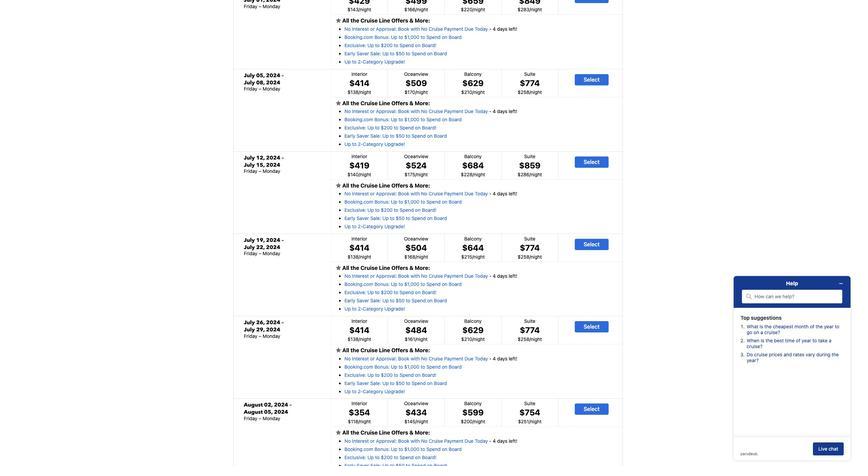 Task type: vqa. For each thing, say whether or not it's contained in the screenshot.


Task type: locate. For each thing, give the bounding box(es) containing it.
2 due from the top
[[465, 109, 474, 114]]

1 select link from the top
[[575, 74, 609, 85]]

suite for $484
[[525, 318, 536, 324]]

booking.com bonus: up to $1,000 to spend on board link
[[345, 34, 462, 40], [345, 117, 462, 123], [345, 199, 462, 205], [345, 282, 462, 287], [345, 364, 462, 370], [345, 447, 462, 452]]

1 vertical spatial star image
[[336, 348, 341, 353]]

1 select from the top
[[584, 77, 600, 83]]

oceanview up the $524
[[404, 154, 429, 159]]

oceanview up $504
[[404, 236, 429, 242]]

payment for $484
[[445, 356, 464, 362]]

approval: for $166
[[376, 26, 397, 32]]

more: down $170 at left
[[415, 100, 430, 106]]

friday inside the july 19, 2024 – july 22, 2024 friday – monday
[[244, 251, 258, 257]]

3 select from the top
[[584, 242, 600, 248]]

with down "$168"
[[411, 273, 420, 279]]

2 suite $774 $258 / night from the top
[[518, 236, 542, 260]]

$251
[[519, 419, 529, 425]]

$220
[[461, 7, 473, 12]]

0 vertical spatial balcony $629 $210 / night
[[462, 71, 485, 95]]

monday for $434
[[263, 416, 281, 422]]

2024
[[266, 72, 280, 79], [266, 79, 280, 86], [266, 154, 280, 162], [266, 161, 280, 169], [266, 237, 280, 244], [266, 244, 280, 251], [266, 319, 280, 327], [266, 326, 280, 334], [274, 402, 288, 409], [274, 409, 288, 416]]

approval: for $504
[[376, 273, 397, 279]]

2 $629 from the top
[[463, 326, 484, 335]]

all the cruise line offers & more: down "$168"
[[341, 265, 430, 271]]

5 sale: from the top
[[371, 381, 381, 386]]

night inside oceanview $434 $145 / night
[[417, 419, 428, 425]]

category for $509
[[363, 141, 384, 147]]

& for $504
[[410, 265, 414, 271]]

3 offers from the top
[[392, 183, 409, 189]]

2 oceanview from the top
[[404, 154, 429, 159]]

approval: for $484
[[376, 356, 397, 362]]

balcony for $434
[[465, 401, 482, 407]]

2 booking.com from the top
[[345, 117, 374, 123]]

3 - from the top
[[490, 191, 492, 197]]

oceanview $434 $145 / night
[[404, 401, 429, 425]]

interior $419 $140 / night
[[348, 154, 372, 177]]

night inside the balcony $599 $200 / night
[[474, 419, 486, 425]]

1 vertical spatial star image
[[336, 183, 341, 188]]

$50 up oceanview $434 $145 / night
[[396, 381, 405, 386]]

1 no interest or approval: book with no cruise payment due today link from the top
[[345, 26, 488, 32]]

offers down $175
[[392, 183, 409, 189]]

select
[[584, 77, 600, 83], [584, 159, 600, 165], [584, 242, 600, 248], [584, 324, 600, 330], [584, 406, 600, 413]]

4 today from the top
[[475, 273, 488, 279]]

2 exclusive: from the top
[[345, 125, 367, 131]]

$200 for $509
[[381, 125, 393, 131]]

upgrade! up oceanview $504 $168 / night
[[385, 224, 405, 230]]

balcony inside the balcony $599 $200 / night
[[465, 401, 482, 407]]

friday inside 'july 05, 2024 – july 08, 2024 friday – monday'
[[244, 86, 258, 92]]

today for $509
[[475, 109, 488, 114]]

3 bonus: from the top
[[375, 199, 390, 205]]

select for $524
[[584, 159, 600, 165]]

1 $629 from the top
[[463, 78, 484, 88]]

2 4 from the top
[[493, 109, 496, 114]]

-
[[490, 26, 492, 32], [490, 109, 492, 114], [490, 191, 492, 197], [490, 273, 492, 279], [490, 356, 492, 362], [490, 438, 492, 444]]

2 vertical spatial $414
[[350, 326, 370, 335]]

interior $354 $118 / night
[[348, 401, 371, 425]]

due for $509
[[465, 109, 474, 114]]

3 line from the top
[[379, 183, 390, 189]]

6 the from the top
[[351, 430, 360, 436]]

3 booking.com bonus: up to $1,000 to spend on board link from the top
[[345, 199, 462, 205]]

the
[[351, 18, 360, 24], [351, 100, 360, 106], [351, 183, 360, 189], [351, 265, 360, 271], [351, 347, 360, 354], [351, 430, 360, 436]]

$1,000 for $166
[[405, 34, 420, 40]]

5 2- from the top
[[358, 389, 363, 395]]

2 interest from the top
[[352, 109, 369, 114]]

3 due from the top
[[465, 191, 474, 197]]

3 suite $774 $258 / night from the top
[[518, 318, 542, 342]]

early for $504
[[345, 298, 356, 304]]

0 vertical spatial interior $414 $138 / night
[[348, 71, 372, 95]]

interior
[[352, 71, 368, 77], [352, 154, 368, 159], [352, 236, 368, 242], [352, 318, 368, 324], [352, 401, 368, 407]]

1 star image from the top
[[336, 100, 341, 106]]

2 sale: from the top
[[371, 133, 381, 139]]

no interest or approval: book with no cruise payment due today link down "$168"
[[345, 273, 488, 279]]

oceanview for $524
[[404, 154, 429, 159]]

1 more: from the top
[[415, 18, 430, 24]]

book
[[399, 26, 410, 32], [399, 109, 410, 114], [399, 191, 410, 197], [399, 273, 410, 279], [399, 356, 410, 362], [399, 438, 410, 444]]

2 payment from the top
[[445, 109, 464, 114]]

or
[[370, 26, 375, 32], [370, 109, 375, 114], [370, 191, 375, 197], [370, 273, 375, 279], [370, 356, 375, 362], [370, 438, 375, 444]]

upgrade! for $524
[[385, 224, 405, 230]]

& down $161
[[410, 347, 414, 354]]

$1,000 down $170 at left
[[405, 117, 420, 123]]

more: for $509
[[415, 100, 430, 106]]

4 oceanview from the top
[[404, 318, 429, 324]]

exclusive: up to $200 to spend on board! link
[[345, 42, 437, 48], [345, 125, 437, 131], [345, 207, 437, 213], [345, 290, 437, 296], [345, 372, 437, 378], [345, 455, 437, 461]]

4 more: from the top
[[415, 265, 430, 271]]

category for $524
[[363, 224, 384, 230]]

board inside no interest or approval: book with no cruise payment due today -                         4 days left! booking.com bonus: up to $1,000 to spend on board exclusive: up to $200 to spend on board!
[[449, 447, 462, 452]]

$50 up oceanview $484 $161 / night
[[396, 298, 405, 304]]

upgrade!
[[385, 59, 405, 65], [385, 141, 405, 147], [385, 224, 405, 230], [385, 306, 405, 312], [385, 389, 405, 395]]

all the cruise line offers & more: for $434
[[341, 430, 430, 436]]

balcony inside balcony $644 $215 / night
[[465, 236, 482, 242]]

early saver sale: up to $50 to spend on board link for $524
[[345, 216, 447, 221]]

interior $414 $138 / night for $484
[[348, 318, 372, 342]]

spend
[[427, 34, 441, 40], [400, 42, 414, 48], [412, 51, 426, 57], [427, 117, 441, 123], [400, 125, 414, 131], [412, 133, 426, 139], [427, 199, 441, 205], [400, 207, 414, 213], [412, 216, 426, 221], [427, 282, 441, 287], [400, 290, 414, 296], [412, 298, 426, 304], [427, 364, 441, 370], [400, 372, 414, 378], [412, 381, 426, 386], [427, 447, 441, 452], [400, 455, 414, 461]]

exclusive: inside no interest or approval: book with no cruise payment due today -                         4 days left! booking.com bonus: up to $1,000 to spend on board exclusive: up to $200 to spend on board!
[[345, 455, 367, 461]]

today
[[475, 26, 488, 32], [475, 109, 488, 114], [475, 191, 488, 197], [475, 273, 488, 279], [475, 356, 488, 362], [475, 438, 488, 444]]

line for $504
[[379, 265, 390, 271]]

/ inside interior $419 $140 / night
[[359, 172, 360, 177]]

2 exclusive: up to $200 to spend on board! link from the top
[[345, 125, 437, 131]]

interior for $484
[[352, 318, 368, 324]]

all the cruise line offers & more: down $161
[[341, 347, 430, 354]]

offers down $161
[[392, 347, 409, 354]]

friday
[[244, 3, 258, 9], [244, 86, 258, 92], [244, 168, 258, 174], [244, 251, 258, 257], [244, 333, 258, 339], [244, 416, 258, 422]]

offers for $166
[[392, 18, 409, 24]]

1 vertical spatial suite $774 $258 / night
[[518, 236, 542, 260]]

early for $484
[[345, 381, 356, 386]]

interior inside interior $419 $140 / night
[[352, 154, 368, 159]]

no
[[345, 26, 351, 32], [422, 26, 428, 32], [345, 109, 351, 114], [422, 109, 428, 114], [345, 191, 351, 197], [422, 191, 428, 197], [345, 273, 351, 279], [422, 273, 428, 279], [345, 356, 351, 362], [422, 356, 428, 362], [345, 438, 351, 444], [422, 438, 428, 444]]

night inside interior $354 $118 / night
[[360, 419, 371, 425]]

monday inside 'july 05, 2024 – july 08, 2024 friday – monday'
[[263, 86, 281, 92]]

$283
[[518, 7, 530, 12]]

& down $170 at left
[[410, 100, 414, 106]]

$50 for $509
[[396, 133, 405, 139]]

1 offers from the top
[[392, 18, 409, 24]]

1 vertical spatial $258
[[518, 254, 530, 260]]

1 vertical spatial $138
[[348, 254, 359, 260]]

3 suite from the top
[[525, 236, 536, 242]]

2 vertical spatial $138
[[348, 337, 359, 342]]

4 early saver sale: up to $50 to spend on board link from the top
[[345, 298, 447, 304]]

booking.com bonus: up to $1,000 to spend on board link for $509
[[345, 117, 462, 123]]

5 booking.com from the top
[[345, 364, 374, 370]]

3 early from the top
[[345, 216, 356, 221]]

suite
[[525, 71, 536, 77], [525, 154, 536, 159], [525, 236, 536, 242], [525, 318, 536, 324], [525, 401, 536, 407]]

no interest or approval: book with no cruise payment due today link down $170 at left
[[345, 109, 488, 114]]

exclusive: up to $200 to spend on board! link for $524
[[345, 207, 437, 213]]

suite $774 $258 / night for $509
[[518, 71, 542, 95]]

& down $166
[[410, 18, 414, 24]]

6 board! from the top
[[422, 455, 437, 461]]

star image
[[336, 100, 341, 106], [336, 183, 341, 188], [336, 265, 341, 271]]

6 book from the top
[[399, 438, 410, 444]]

$1,000 down "$168"
[[405, 282, 420, 287]]

4 no interest or approval: book with no cruise payment due today link from the top
[[345, 273, 488, 279]]

august
[[244, 402, 263, 409], [244, 409, 263, 416]]

suite inside suite $859 $286 / night
[[525, 154, 536, 159]]

1 & from the top
[[410, 18, 414, 24]]

with down $161
[[411, 356, 420, 362]]

6 friday from the top
[[244, 416, 258, 422]]

4 monday from the top
[[263, 251, 281, 257]]

night inside oceanview $524 $175 / night
[[417, 172, 428, 177]]

1 vertical spatial $414
[[350, 243, 370, 253]]

more: down $175
[[415, 183, 430, 189]]

select link for $484
[[575, 322, 609, 333]]

book down $175
[[399, 191, 410, 197]]

saver
[[357, 51, 369, 57], [357, 133, 369, 139], [357, 216, 369, 221], [357, 298, 369, 304], [357, 381, 369, 386]]

monday inside august 02, 2024 – august 05, 2024 friday – monday
[[263, 416, 281, 422]]

5 $1,000 from the top
[[405, 364, 420, 370]]

1 bonus: from the top
[[375, 34, 390, 40]]

no interest or approval: book with no cruise payment due today link down $175
[[345, 191, 488, 197]]

$1,000 down $161
[[405, 364, 420, 370]]

0 vertical spatial 05,
[[256, 72, 265, 79]]

2 $774 from the top
[[520, 243, 540, 253]]

more: down '$145'
[[415, 430, 430, 436]]

star image
[[336, 18, 341, 23], [336, 348, 341, 353], [336, 430, 341, 436]]

oceanview $504 $168 / night
[[404, 236, 429, 260]]

$283 / night
[[518, 7, 542, 12]]

$1,000
[[405, 34, 420, 40], [405, 117, 420, 123], [405, 199, 420, 205], [405, 282, 420, 287], [405, 364, 420, 370], [405, 447, 420, 452]]

all the cruise line offers & more: down $170 at left
[[341, 100, 430, 106]]

all the cruise line offers & more:
[[341, 18, 430, 24], [341, 100, 430, 106], [341, 183, 430, 189], [341, 265, 430, 271], [341, 347, 430, 354], [341, 430, 430, 436]]

1 with from the top
[[411, 26, 420, 32]]

with down $175
[[411, 191, 420, 197]]

more: down "$168"
[[415, 265, 430, 271]]

05,
[[256, 72, 265, 79], [264, 409, 273, 416]]

friday inside july 26, 2024 – july 29, 2024 friday – monday
[[244, 333, 258, 339]]

3 exclusive: up to $200 to spend on board! link from the top
[[345, 207, 437, 213]]

2 friday from the top
[[244, 86, 258, 92]]

3 $414 from the top
[[350, 326, 370, 335]]

4 saver from the top
[[357, 298, 369, 304]]

up
[[391, 34, 398, 40], [368, 42, 374, 48], [383, 51, 389, 57], [345, 59, 351, 65], [391, 117, 398, 123], [368, 125, 374, 131], [383, 133, 389, 139], [345, 141, 351, 147], [391, 199, 398, 205], [368, 207, 374, 213], [383, 216, 389, 221], [345, 224, 351, 230], [391, 282, 398, 287], [368, 290, 374, 296], [383, 298, 389, 304], [345, 306, 351, 312], [391, 364, 398, 370], [368, 372, 374, 378], [383, 381, 389, 386], [345, 389, 351, 395], [391, 447, 398, 452], [368, 455, 374, 461]]

oceanview up $484
[[404, 318, 429, 324]]

booking.com bonus: up to $1,000 to spend on board link for $504
[[345, 282, 462, 287]]

offers
[[392, 18, 409, 24], [392, 100, 409, 106], [392, 183, 409, 189], [392, 265, 409, 271], [392, 347, 409, 354], [392, 430, 409, 436]]

1 no interest or approval: book with no cruise payment due today -                         4 days left! booking.com bonus: up to $1,000 to spend on board exclusive: up to $200 to spend on board! early saver sale: up to $50 to spend on board up to 2-category upgrade! from the top
[[345, 26, 518, 65]]

5 with from the top
[[411, 356, 420, 362]]

$50 up oceanview $509 $170 / night
[[396, 51, 405, 57]]

board! inside no interest or approval: book with no cruise payment due today -                         4 days left! booking.com bonus: up to $1,000 to spend on board exclusive: up to $200 to spend on board!
[[422, 455, 437, 461]]

4 interest from the top
[[352, 273, 369, 279]]

1 vertical spatial $774
[[520, 243, 540, 253]]

0 vertical spatial $210
[[462, 89, 473, 95]]

5 due from the top
[[465, 356, 474, 362]]

oceanview $484 $161 / night
[[404, 318, 429, 342]]

$170
[[405, 89, 416, 95]]

booking.com
[[345, 34, 374, 40], [345, 117, 374, 123], [345, 199, 374, 205], [345, 282, 374, 287], [345, 364, 374, 370], [345, 447, 374, 452]]

select link
[[575, 74, 609, 85], [575, 157, 609, 168], [575, 239, 609, 250], [575, 322, 609, 333], [575, 404, 609, 415]]

exclusive: up to $200 to spend on board! link for $509
[[345, 125, 437, 131]]

–
[[259, 3, 262, 9], [282, 72, 284, 79], [259, 86, 262, 92], [282, 154, 284, 162], [259, 168, 262, 174], [282, 237, 284, 244], [259, 251, 262, 257], [282, 319, 284, 327], [259, 333, 262, 339], [290, 402, 292, 409], [259, 416, 262, 422]]

or inside no interest or approval: book with no cruise payment due today -                         4 days left! booking.com bonus: up to $1,000 to spend on board exclusive: up to $200 to spend on board!
[[370, 438, 375, 444]]

& down "$168"
[[410, 265, 414, 271]]

book down $166
[[399, 26, 410, 32]]

cruise
[[361, 18, 378, 24], [429, 26, 443, 32], [361, 100, 378, 106], [429, 109, 443, 114], [361, 183, 378, 189], [429, 191, 443, 197], [361, 265, 378, 271], [429, 273, 443, 279], [361, 347, 378, 354], [429, 356, 443, 362], [361, 430, 378, 436], [429, 438, 443, 444]]

1 vertical spatial $210
[[462, 337, 473, 342]]

monday inside the july 19, 2024 – july 22, 2024 friday – monday
[[263, 251, 281, 257]]

6 booking.com from the top
[[345, 447, 374, 452]]

4 no interest or approval: book with no cruise payment due today -                         4 days left! booking.com bonus: up to $1,000 to spend on board exclusive: up to $200 to spend on board! early saver sale: up to $50 to spend on board up to 2-category upgrade! from the top
[[345, 273, 518, 312]]

all
[[343, 18, 350, 24], [343, 100, 350, 106], [343, 183, 350, 189], [343, 265, 350, 271], [343, 347, 350, 354], [343, 430, 350, 436]]

oceanview
[[404, 71, 429, 77], [404, 154, 429, 159], [404, 236, 429, 242], [404, 318, 429, 324], [404, 401, 429, 407]]

$50 for $524
[[396, 216, 405, 221]]

monday for $484
[[263, 333, 281, 339]]

2-
[[358, 59, 363, 65], [358, 141, 363, 147], [358, 224, 363, 230], [358, 306, 363, 312], [358, 389, 363, 395]]

offers for $504
[[392, 265, 409, 271]]

days
[[498, 26, 508, 32], [498, 109, 508, 114], [498, 191, 508, 197], [498, 273, 508, 279], [498, 356, 508, 362], [498, 438, 508, 444]]

upgrade! for $504
[[385, 306, 405, 312]]

2 vertical spatial star image
[[336, 265, 341, 271]]

interest
[[352, 26, 369, 32], [352, 109, 369, 114], [352, 191, 369, 197], [352, 273, 369, 279], [352, 356, 369, 362], [352, 438, 369, 444]]

star image for $509
[[336, 100, 341, 106]]

suite $774 $258 / night
[[518, 71, 542, 95], [518, 236, 542, 260], [518, 318, 542, 342]]

with down $170 at left
[[411, 109, 420, 114]]

2 vertical spatial $258
[[518, 337, 530, 342]]

select for $434
[[584, 406, 600, 413]]

more: down $161
[[415, 347, 430, 354]]

/ inside oceanview $434 $145 / night
[[416, 419, 417, 425]]

with down '$145'
[[411, 438, 420, 444]]

balcony
[[465, 71, 482, 77], [465, 154, 482, 159], [465, 236, 482, 242], [465, 318, 482, 324], [465, 401, 482, 407]]

approval:
[[376, 26, 397, 32], [376, 109, 397, 114], [376, 191, 397, 197], [376, 273, 397, 279], [376, 356, 397, 362], [376, 438, 397, 444]]

0 vertical spatial $629
[[463, 78, 484, 88]]

$200
[[381, 42, 393, 48], [381, 125, 393, 131], [381, 207, 393, 213], [381, 290, 393, 296], [381, 372, 393, 378], [461, 419, 473, 425], [381, 455, 393, 461]]

board! for $524
[[422, 207, 437, 213]]

book down "$168"
[[399, 273, 410, 279]]

$138
[[348, 89, 359, 95], [348, 254, 359, 260], [348, 337, 359, 342]]

no interest or approval: book with no cruise payment due today link
[[345, 26, 488, 32], [345, 109, 488, 114], [345, 191, 488, 197], [345, 273, 488, 279], [345, 356, 488, 362], [345, 438, 488, 444]]

$434
[[406, 408, 427, 418]]

up to 2-category upgrade! link
[[345, 59, 405, 65], [345, 141, 405, 147], [345, 224, 405, 230], [345, 306, 405, 312], [345, 389, 405, 395]]

book down '$145'
[[399, 438, 410, 444]]

1 vertical spatial interior $414 $138 / night
[[348, 236, 372, 260]]

select for $504
[[584, 242, 600, 248]]

early
[[345, 51, 356, 57], [345, 133, 356, 139], [345, 216, 356, 221], [345, 298, 356, 304], [345, 381, 356, 386]]

0 vertical spatial star image
[[336, 18, 341, 23]]

0 vertical spatial $138
[[348, 89, 359, 95]]

& down $175
[[410, 183, 414, 189]]

on
[[442, 34, 448, 40], [415, 42, 421, 48], [427, 51, 433, 57], [442, 117, 448, 123], [415, 125, 421, 131], [427, 133, 433, 139], [442, 199, 448, 205], [415, 207, 421, 213], [427, 216, 433, 221], [442, 282, 448, 287], [415, 290, 421, 296], [427, 298, 433, 304], [442, 364, 448, 370], [415, 372, 421, 378], [427, 381, 433, 386], [442, 447, 448, 452], [415, 455, 421, 461]]

08,
[[256, 79, 265, 86]]

all the cruise line offers & more: down $166
[[341, 18, 430, 24]]

oceanview up $434
[[404, 401, 429, 407]]

all for $166
[[343, 18, 350, 24]]

2- for $509
[[358, 141, 363, 147]]

5 line from the top
[[379, 347, 390, 354]]

upgrade! up oceanview $524 $175 / night
[[385, 141, 405, 147]]

3 today from the top
[[475, 191, 488, 197]]

3 the from the top
[[351, 183, 360, 189]]

no interest or approval: book with no cruise payment due today link down '$145'
[[345, 438, 488, 444]]

book down $161
[[399, 356, 410, 362]]

4 2- from the top
[[358, 306, 363, 312]]

& for $484
[[410, 347, 414, 354]]

offers down $170 at left
[[392, 100, 409, 106]]

6 or from the top
[[370, 438, 375, 444]]

$50 up oceanview $524 $175 / night
[[396, 133, 405, 139]]

/ inside interior $354 $118 / night
[[359, 419, 360, 425]]

1 sale: from the top
[[371, 51, 381, 57]]

friday for $484
[[244, 333, 258, 339]]

1 upgrade! from the top
[[385, 59, 405, 65]]

line for $509
[[379, 100, 390, 106]]

/ inside oceanview $484 $161 / night
[[415, 337, 417, 342]]

05, inside 'july 05, 2024 – july 08, 2024 friday – monday'
[[256, 72, 265, 79]]

board
[[449, 34, 462, 40], [434, 51, 447, 57], [449, 117, 462, 123], [434, 133, 447, 139], [449, 199, 462, 205], [434, 216, 447, 221], [449, 282, 462, 287], [434, 298, 447, 304], [449, 364, 462, 370], [434, 381, 447, 386], [449, 447, 462, 452]]

the for $434
[[351, 430, 360, 436]]

all the cruise line offers & more: down '$145'
[[341, 430, 430, 436]]

line for $484
[[379, 347, 390, 354]]

sale:
[[371, 51, 381, 57], [371, 133, 381, 139], [371, 216, 381, 221], [371, 298, 381, 304], [371, 381, 381, 386]]

6 payment from the top
[[445, 438, 464, 444]]

left!
[[509, 26, 518, 32], [509, 109, 518, 114], [509, 191, 518, 197], [509, 273, 518, 279], [509, 356, 518, 362], [509, 438, 518, 444]]

&
[[410, 18, 414, 24], [410, 100, 414, 106], [410, 183, 414, 189], [410, 265, 414, 271], [410, 347, 414, 354], [410, 430, 414, 436]]

$200 for $524
[[381, 207, 393, 213]]

book for $509
[[399, 109, 410, 114]]

booking.com bonus: up to $1,000 to spend on board link down $175
[[345, 199, 462, 205]]

$258 for $484
[[518, 337, 530, 342]]

1 vertical spatial 05,
[[264, 409, 273, 416]]

book down $170 at left
[[399, 109, 410, 114]]

2- for $484
[[358, 389, 363, 395]]

$143
[[348, 7, 359, 12]]

no interest or approval: book with no cruise payment due today -                         4 days left! booking.com bonus: up to $1,000 to spend on board exclusive: up to $200 to spend on board! early saver sale: up to $50 to spend on board up to 2-category upgrade!
[[345, 26, 518, 65], [345, 109, 518, 147], [345, 191, 518, 230], [345, 273, 518, 312], [345, 356, 518, 395]]

1 balcony $629 $210 / night from the top
[[462, 71, 485, 95]]

$509
[[406, 78, 427, 88]]

0 vertical spatial $774
[[520, 78, 540, 88]]

2 select from the top
[[584, 159, 600, 165]]

1 due from the top
[[465, 26, 474, 32]]

5 select from the top
[[584, 406, 600, 413]]

1 vertical spatial $629
[[463, 326, 484, 335]]

night inside suite $859 $286 / night
[[531, 172, 543, 177]]

monday for $504
[[263, 251, 281, 257]]

offers for $484
[[392, 347, 409, 354]]

interest for $524
[[352, 191, 369, 197]]

more:
[[415, 18, 430, 24], [415, 100, 430, 106], [415, 183, 430, 189], [415, 265, 430, 271], [415, 347, 430, 354], [415, 430, 430, 436]]

6 exclusive: up to $200 to spend on board! link from the top
[[345, 455, 437, 461]]

night
[[360, 7, 372, 12], [417, 7, 428, 12], [474, 7, 486, 12], [531, 7, 542, 12], [360, 89, 372, 95], [417, 89, 428, 95], [474, 89, 485, 95], [531, 89, 542, 95], [360, 172, 372, 177], [417, 172, 428, 177], [474, 172, 486, 177], [531, 172, 543, 177], [360, 254, 372, 260], [417, 254, 428, 260], [474, 254, 485, 260], [531, 254, 542, 260], [360, 337, 372, 342], [417, 337, 428, 342], [474, 337, 485, 342], [531, 337, 542, 342], [360, 419, 371, 425], [417, 419, 428, 425], [474, 419, 486, 425], [531, 419, 542, 425]]

2 vertical spatial interior $414 $138 / night
[[348, 318, 372, 342]]

exclusive: for $524
[[345, 207, 367, 213]]

interior inside interior $354 $118 / night
[[352, 401, 368, 407]]

night inside balcony $644 $215 / night
[[474, 254, 485, 260]]

booking.com bonus: up to $1,000 to spend on board link down $170 at left
[[345, 117, 462, 123]]

6 monday from the top
[[263, 416, 281, 422]]

all the cruise line offers & more: for $524
[[341, 183, 430, 189]]

3 select link from the top
[[575, 239, 609, 250]]

3 saver from the top
[[357, 216, 369, 221]]

saver for $504
[[357, 298, 369, 304]]

3 interest from the top
[[352, 191, 369, 197]]

with down $166 / night
[[411, 26, 420, 32]]

star image for $414
[[336, 348, 341, 353]]

days for $484
[[498, 356, 508, 362]]

monday
[[263, 3, 281, 9], [263, 86, 281, 92], [263, 168, 281, 174], [263, 251, 281, 257], [263, 333, 281, 339], [263, 416, 281, 422]]

$210
[[462, 89, 473, 95], [462, 337, 473, 342]]

$1,000 down $166
[[405, 34, 420, 40]]

2 suite from the top
[[525, 154, 536, 159]]

balcony for $484
[[465, 318, 482, 324]]

$138 for $509
[[348, 89, 359, 95]]

no interest or approval: book with no cruise payment due today link down $161
[[345, 356, 488, 362]]

6 no interest or approval: book with no cruise payment due today link from the top
[[345, 438, 488, 444]]

$258
[[518, 89, 530, 95], [518, 254, 530, 260], [518, 337, 530, 342]]

days for $509
[[498, 109, 508, 114]]

friday inside july 12, 2024 – july 15, 2024 friday – monday
[[244, 168, 258, 174]]

5 interest from the top
[[352, 356, 369, 362]]

upgrade! up oceanview $434 $145 / night
[[385, 389, 405, 395]]

$50
[[396, 51, 405, 57], [396, 133, 405, 139], [396, 216, 405, 221], [396, 298, 405, 304], [396, 381, 405, 386]]

or for $484
[[370, 356, 375, 362]]

$484
[[406, 326, 427, 335]]

payment for $166
[[445, 26, 464, 32]]

$414
[[350, 78, 370, 88], [350, 243, 370, 253], [350, 326, 370, 335]]

friday inside august 02, 2024 – august 05, 2024 friday – monday
[[244, 416, 258, 422]]

booking.com bonus: up to $1,000 to spend on board link down $161
[[345, 364, 462, 370]]

or for $504
[[370, 273, 375, 279]]

5 exclusive: up to $200 to spend on board! link from the top
[[345, 372, 437, 378]]

$354
[[349, 408, 370, 418]]

0 vertical spatial suite $774 $258 / night
[[518, 71, 542, 95]]

oceanview up $509
[[404, 71, 429, 77]]

july 05, 2024 – july 08, 2024 friday – monday
[[244, 72, 284, 92]]

$50 up oceanview $504 $168 / night
[[396, 216, 405, 221]]

1 early saver sale: up to $50 to spend on board link from the top
[[345, 51, 447, 57]]

monday inside july 26, 2024 – july 29, 2024 friday – monday
[[263, 333, 281, 339]]

1 vertical spatial balcony $629 $210 / night
[[462, 318, 485, 342]]

$1,000 down '$145'
[[405, 447, 420, 452]]

upgrade! up oceanview $484 $161 / night
[[385, 306, 405, 312]]

more: down $166 / night
[[415, 18, 430, 24]]

booking.com bonus: up to $1,000 to spend on board link down '$145'
[[345, 447, 462, 452]]

board!
[[422, 42, 437, 48], [422, 125, 437, 131], [422, 207, 437, 213], [422, 290, 437, 296], [422, 372, 437, 378], [422, 455, 437, 461]]

0 vertical spatial $414
[[350, 78, 370, 88]]

line
[[379, 18, 390, 24], [379, 100, 390, 106], [379, 183, 390, 189], [379, 265, 390, 271], [379, 347, 390, 354], [379, 430, 390, 436]]

the for $504
[[351, 265, 360, 271]]

2 vertical spatial star image
[[336, 430, 341, 436]]

payment
[[445, 26, 464, 32], [445, 109, 464, 114], [445, 191, 464, 197], [445, 273, 464, 279], [445, 356, 464, 362], [445, 438, 464, 444]]

no interest or approval: book with no cruise payment due today link for $434
[[345, 438, 488, 444]]

4 - from the top
[[490, 273, 492, 279]]

2 vertical spatial $774
[[520, 326, 540, 335]]

0 vertical spatial $258
[[518, 89, 530, 95]]

with for $484
[[411, 356, 420, 362]]

upgrade! up oceanview $509 $170 / night
[[385, 59, 405, 65]]

booking.com bonus: up to $1,000 to spend on board link down $166
[[345, 34, 462, 40]]

offers down "$168"
[[392, 265, 409, 271]]

no interest or approval: book with no cruise payment due today -                         4 days left! booking.com bonus: up to $1,000 to spend on board exclusive: up to $200 to spend on board! early saver sale: up to $50 to spend on board up to 2-category upgrade! for $484
[[345, 356, 518, 395]]

/ inside oceanview $509 $170 / night
[[416, 89, 417, 95]]

/ inside suite $754 $251 / night
[[529, 419, 531, 425]]

suite inside suite $754 $251 / night
[[525, 401, 536, 407]]

offers down $166
[[392, 18, 409, 24]]

4 exclusive: up to $200 to spend on board! link from the top
[[345, 290, 437, 296]]

star image for $143
[[336, 18, 341, 23]]

july 26, 2024 – july 29, 2024 friday – monday
[[244, 319, 284, 339]]

6 booking.com bonus: up to $1,000 to spend on board link from the top
[[345, 447, 462, 452]]

- for $484
[[490, 356, 492, 362]]

due
[[465, 26, 474, 32], [465, 109, 474, 114], [465, 191, 474, 197], [465, 273, 474, 279], [465, 356, 474, 362], [465, 438, 474, 444]]

all the cruise line offers & more: down $175
[[341, 183, 430, 189]]

4 line from the top
[[379, 265, 390, 271]]

$774 for $509
[[520, 78, 540, 88]]

booking.com bonus: up to $1,000 to spend on board link down "$168"
[[345, 282, 462, 287]]

$168
[[405, 254, 416, 260]]

$1,000 down $175
[[405, 199, 420, 205]]

1 $210 from the top
[[462, 89, 473, 95]]

/
[[359, 7, 360, 12], [416, 7, 417, 12], [473, 7, 474, 12], [530, 7, 531, 12], [359, 89, 360, 95], [416, 89, 417, 95], [473, 89, 474, 95], [530, 89, 531, 95], [359, 172, 360, 177], [416, 172, 417, 177], [473, 172, 474, 177], [530, 172, 531, 177], [359, 254, 360, 260], [416, 254, 417, 260], [473, 254, 474, 260], [530, 254, 531, 260], [359, 337, 360, 342], [415, 337, 417, 342], [473, 337, 474, 342], [530, 337, 531, 342], [359, 419, 360, 425], [416, 419, 417, 425], [473, 419, 474, 425], [529, 419, 531, 425]]

0 vertical spatial star image
[[336, 100, 341, 106]]

26,
[[256, 319, 265, 327]]

no interest or approval: book with no cruise payment due today link down $166 / night
[[345, 26, 488, 32]]

29,
[[256, 326, 265, 334]]

offers down '$145'
[[392, 430, 409, 436]]

1 suite from the top
[[525, 71, 536, 77]]

2 vertical spatial suite $774 $258 / night
[[518, 318, 542, 342]]

monday inside july 12, 2024 – july 15, 2024 friday – monday
[[263, 168, 281, 174]]

2 balcony from the top
[[465, 154, 482, 159]]

3 no interest or approval: book with no cruise payment due today -                         4 days left! booking.com bonus: up to $1,000 to spend on board exclusive: up to $200 to spend on board! early saver sale: up to $50 to spend on board up to 2-category upgrade! from the top
[[345, 191, 518, 230]]

3 interior from the top
[[352, 236, 368, 242]]

2 approval: from the top
[[376, 109, 397, 114]]

$859
[[520, 161, 541, 170]]

with
[[411, 26, 420, 32], [411, 109, 420, 114], [411, 191, 420, 197], [411, 273, 420, 279], [411, 356, 420, 362], [411, 438, 420, 444]]

$774 for $504
[[520, 243, 540, 253]]

6 today from the top
[[475, 438, 488, 444]]

3 booking.com from the top
[[345, 199, 374, 205]]

suite $754 $251 / night
[[519, 401, 542, 425]]

5 category from the top
[[363, 389, 384, 395]]

4 early from the top
[[345, 298, 356, 304]]

5 4 from the top
[[493, 356, 496, 362]]

6 interest from the top
[[352, 438, 369, 444]]

balcony inside balcony $684 $228 / night
[[465, 154, 482, 159]]

balcony $629 $210 / night for $484
[[462, 318, 485, 342]]

& down '$145'
[[410, 430, 414, 436]]

6 all the cruise line offers & more: from the top
[[341, 430, 430, 436]]



Task type: describe. For each thing, give the bounding box(es) containing it.
cruise inside no interest or approval: book with no cruise payment due today -                         4 days left! booking.com bonus: up to $1,000 to spend on board exclusive: up to $200 to spend on board!
[[429, 438, 443, 444]]

$684
[[463, 161, 484, 170]]

up to 2-category upgrade! link for $509
[[345, 141, 405, 147]]

up to 2-category upgrade! link for $524
[[345, 224, 405, 230]]

$504
[[406, 243, 427, 253]]

5 july from the top
[[244, 237, 255, 244]]

1 category from the top
[[363, 59, 384, 65]]

balcony for $504
[[465, 236, 482, 242]]

balcony $644 $215 / night
[[462, 236, 485, 260]]

night inside oceanview $484 $161 / night
[[417, 337, 428, 342]]

booking.com for $524
[[345, 199, 374, 205]]

$210 for $484
[[462, 337, 473, 342]]

offers for $434
[[392, 430, 409, 436]]

05, inside august 02, 2024 – august 05, 2024 friday – monday
[[264, 409, 273, 416]]

$286
[[518, 172, 530, 177]]

monday for $509
[[263, 86, 281, 92]]

with for $524
[[411, 191, 420, 197]]

booking.com inside no interest or approval: book with no cruise payment due today -                         4 days left! booking.com bonus: up to $1,000 to spend on board exclusive: up to $200 to spend on board!
[[345, 447, 374, 452]]

19,
[[256, 237, 265, 244]]

select link for $509
[[575, 74, 609, 85]]

22,
[[256, 244, 265, 251]]

$228
[[461, 172, 473, 177]]

2 august from the top
[[244, 409, 263, 416]]

$419
[[350, 161, 370, 170]]

1 up to 2-category upgrade! link from the top
[[345, 59, 405, 65]]

4 for $509
[[493, 109, 496, 114]]

booking.com bonus: up to $1,000 to spend on board link for $524
[[345, 199, 462, 205]]

left! for $484
[[509, 356, 518, 362]]

1 $50 from the top
[[396, 51, 405, 57]]

$175
[[405, 172, 416, 177]]

book inside no interest or approval: book with no cruise payment due today -                         4 days left! booking.com bonus: up to $1,000 to spend on board exclusive: up to $200 to spend on board!
[[399, 438, 410, 444]]

upgrade! for $484
[[385, 389, 405, 395]]

july 19, 2024 – july 22, 2024 friday – monday
[[244, 237, 284, 257]]

booking.com bonus: up to $1,000 to spend on board link for $484
[[345, 364, 462, 370]]

august 02, 2024 – august 05, 2024 friday – monday
[[244, 402, 292, 422]]

exclusive: for $504
[[345, 290, 367, 296]]

select for $509
[[584, 77, 600, 83]]

interest for $504
[[352, 273, 369, 279]]

balcony $599 $200 / night
[[461, 401, 486, 425]]

$140
[[348, 172, 359, 177]]

no interest or approval: book with no cruise payment due today -                         4 days left! booking.com bonus: up to $1,000 to spend on board exclusive: up to $200 to spend on board! early saver sale: up to $50 to spend on board up to 2-category upgrade! for $509
[[345, 109, 518, 147]]

suite for $434
[[525, 401, 536, 407]]

interest inside no interest or approval: book with no cruise payment due today -                         4 days left! booking.com bonus: up to $1,000 to spend on board exclusive: up to $200 to spend on board!
[[352, 438, 369, 444]]

left! for $524
[[509, 191, 518, 197]]

exclusive: up to $200 to spend on board! link for $484
[[345, 372, 437, 378]]

8 july from the top
[[244, 326, 255, 334]]

offers for $524
[[392, 183, 409, 189]]

monday for $524
[[263, 168, 281, 174]]

$143 / night
[[348, 7, 372, 12]]

days for $524
[[498, 191, 508, 197]]

line for $166
[[379, 18, 390, 24]]

payment inside no interest or approval: book with no cruise payment due today -                         4 days left! booking.com bonus: up to $1,000 to spend on board exclusive: up to $200 to spend on board!
[[445, 438, 464, 444]]

1 friday from the top
[[244, 3, 258, 9]]

/ inside the balcony $599 $200 / night
[[473, 419, 474, 425]]

balcony for $524
[[465, 154, 482, 159]]

no interest or approval: book with no cruise payment due today link for $524
[[345, 191, 488, 197]]

with inside no interest or approval: book with no cruise payment due today -                         4 days left! booking.com bonus: up to $1,000 to spend on board exclusive: up to $200 to spend on board!
[[411, 438, 420, 444]]

/ inside oceanview $524 $175 / night
[[416, 172, 417, 177]]

today for $166
[[475, 26, 488, 32]]

$258 for $509
[[518, 89, 530, 95]]

offers for $509
[[392, 100, 409, 106]]

night inside oceanview $504 $168 / night
[[417, 254, 428, 260]]

suite for $509
[[525, 71, 536, 77]]

$200 for $504
[[381, 290, 393, 296]]

1 august from the top
[[244, 402, 263, 409]]

star image for $504
[[336, 265, 341, 271]]

approval: for $509
[[376, 109, 397, 114]]

$215
[[462, 254, 473, 260]]

or for $524
[[370, 191, 375, 197]]

$220 / night
[[461, 7, 486, 12]]

booking.com bonus: up to $1,000 to spend on board link for $166
[[345, 34, 462, 40]]

due for $504
[[465, 273, 474, 279]]

today inside no interest or approval: book with no cruise payment due today -                         4 days left! booking.com bonus: up to $1,000 to spend on board exclusive: up to $200 to spend on board!
[[475, 438, 488, 444]]

friday – monday
[[244, 3, 281, 9]]

more: for $504
[[415, 265, 430, 271]]

friday for $509
[[244, 86, 258, 92]]

$138 for $484
[[348, 337, 359, 342]]

$145
[[405, 419, 416, 425]]

saver for $509
[[357, 133, 369, 139]]

days inside no interest or approval: book with no cruise payment due today -                         4 days left! booking.com bonus: up to $1,000 to spend on board exclusive: up to $200 to spend on board!
[[498, 438, 508, 444]]

select for $484
[[584, 324, 600, 330]]

1 left! from the top
[[509, 26, 518, 32]]

july 12, 2024 – july 15, 2024 friday – monday
[[244, 154, 284, 174]]

1 saver from the top
[[357, 51, 369, 57]]

12,
[[256, 154, 265, 162]]

- inside no interest or approval: book with no cruise payment due today -                         4 days left! booking.com bonus: up to $1,000 to spend on board exclusive: up to $200 to spend on board!
[[490, 438, 492, 444]]

approval: inside no interest or approval: book with no cruise payment due today -                         4 days left! booking.com bonus: up to $1,000 to spend on board exclusive: up to $200 to spend on board!
[[376, 438, 397, 444]]

$754
[[520, 408, 541, 418]]

due inside no interest or approval: book with no cruise payment due today -                         4 days left! booking.com bonus: up to $1,000 to spend on board exclusive: up to $200 to spend on board!
[[465, 438, 474, 444]]

payment for $504
[[445, 273, 464, 279]]

02,
[[264, 402, 273, 409]]

$258 for $504
[[518, 254, 530, 260]]

1 board! from the top
[[422, 42, 437, 48]]

3 july from the top
[[244, 154, 255, 162]]

$644
[[463, 243, 484, 253]]

night inside interior $419 $140 / night
[[360, 172, 372, 177]]

book for $166
[[399, 26, 410, 32]]

4 for $524
[[493, 191, 496, 197]]

$200 inside the balcony $599 $200 / night
[[461, 419, 473, 425]]

$1,000 inside no interest or approval: book with no cruise payment due today -                         4 days left! booking.com bonus: up to $1,000 to spend on board exclusive: up to $200 to spend on board!
[[405, 447, 420, 452]]

star image for $524
[[336, 183, 341, 188]]

4 inside no interest or approval: book with no cruise payment due today -                         4 days left! booking.com bonus: up to $1,000 to spend on board exclusive: up to $200 to spend on board!
[[493, 438, 496, 444]]

suite $774 $258 / night for $504
[[518, 236, 542, 260]]

$414 for $484
[[350, 326, 370, 335]]

bonus: for $509
[[375, 117, 390, 123]]

line for $524
[[379, 183, 390, 189]]

$118
[[348, 419, 359, 425]]

early saver sale: up to $50 to spend on board link for $504
[[345, 298, 447, 304]]

- for $509
[[490, 109, 492, 114]]

/ inside balcony $644 $215 / night
[[473, 254, 474, 260]]

all the cruise line offers & more: for $509
[[341, 100, 430, 106]]

interest for $509
[[352, 109, 369, 114]]

night inside oceanview $509 $170 / night
[[417, 89, 428, 95]]

$599
[[463, 408, 484, 418]]

line for $434
[[379, 430, 390, 436]]

$161
[[405, 337, 415, 342]]

1 exclusive: up to $200 to spend on board! link from the top
[[345, 42, 437, 48]]

$166
[[405, 7, 416, 12]]

exclusive: up to $200 to spend on board! link for $434
[[345, 455, 437, 461]]

- for $166
[[490, 26, 492, 32]]

friday for $434
[[244, 416, 258, 422]]

interior $414 $138 / night for $504
[[348, 236, 372, 260]]

select link for $434
[[575, 404, 609, 415]]

$138 for $504
[[348, 254, 359, 260]]

/ inside balcony $684 $228 / night
[[473, 172, 474, 177]]

board! for $484
[[422, 372, 437, 378]]

1 days from the top
[[498, 26, 508, 32]]

oceanview $509 $170 / night
[[404, 71, 429, 95]]

6 july from the top
[[244, 244, 255, 251]]

interior $414 $138 / night for $509
[[348, 71, 372, 95]]

more: for $434
[[415, 430, 430, 436]]

1 monday from the top
[[263, 3, 281, 9]]

1 exclusive: from the top
[[345, 42, 367, 48]]

payment for $524
[[445, 191, 464, 197]]

night inside balcony $684 $228 / night
[[474, 172, 486, 177]]

night inside suite $754 $251 / night
[[531, 419, 542, 425]]

7 july from the top
[[244, 319, 255, 327]]

1 july from the top
[[244, 72, 255, 79]]

2- for $504
[[358, 306, 363, 312]]

category for $504
[[363, 306, 384, 312]]

$166 / night
[[405, 7, 428, 12]]

/ inside suite $859 $286 / night
[[530, 172, 531, 177]]

category for $484
[[363, 389, 384, 395]]

no interest or approval: book with no cruise payment due today link for $504
[[345, 273, 488, 279]]

exclusive: up to $200 to spend on board! link for $504
[[345, 290, 437, 296]]

the for $509
[[351, 100, 360, 106]]

book for $484
[[399, 356, 410, 362]]

$774 for $484
[[520, 326, 540, 335]]

all for $434
[[343, 430, 350, 436]]

saver for $524
[[357, 216, 369, 221]]

$200 inside no interest or approval: book with no cruise payment due today -                         4 days left! booking.com bonus: up to $1,000 to spend on board exclusive: up to $200 to spend on board!
[[381, 455, 393, 461]]

exclusive: for $509
[[345, 125, 367, 131]]

$1,000 for $524
[[405, 199, 420, 205]]

bonus: inside no interest or approval: book with no cruise payment due today -                         4 days left! booking.com bonus: up to $1,000 to spend on board exclusive: up to $200 to spend on board!
[[375, 447, 390, 452]]

$524
[[406, 161, 427, 170]]

suite $859 $286 / night
[[518, 154, 543, 177]]

bonus: for $504
[[375, 282, 390, 287]]

15,
[[256, 161, 265, 169]]

balcony $684 $228 / night
[[461, 154, 486, 177]]

2 july from the top
[[244, 79, 255, 86]]

all for $504
[[343, 265, 350, 271]]

1 booking.com from the top
[[345, 34, 374, 40]]

1 2- from the top
[[358, 59, 363, 65]]

today for $484
[[475, 356, 488, 362]]

all the cruise line offers & more: for $504
[[341, 265, 430, 271]]

no interest or approval: book with no cruise payment due today -                         4 days left! booking.com bonus: up to $1,000 to spend on board exclusive: up to $200 to spend on board!
[[345, 438, 518, 461]]

left! inside no interest or approval: book with no cruise payment due today -                         4 days left! booking.com bonus: up to $1,000 to spend on board exclusive: up to $200 to spend on board!
[[509, 438, 518, 444]]

$629 for $484
[[463, 326, 484, 335]]

left! for $509
[[509, 109, 518, 114]]

- for $504
[[490, 273, 492, 279]]

4 july from the top
[[244, 161, 255, 169]]

interior for $504
[[352, 236, 368, 242]]

/ inside oceanview $504 $168 / night
[[416, 254, 417, 260]]

more: for $484
[[415, 347, 430, 354]]

interior for $434
[[352, 401, 368, 407]]

all for $524
[[343, 183, 350, 189]]

oceanview $524 $175 / night
[[404, 154, 429, 177]]

bonus: for $524
[[375, 199, 390, 205]]

4 for $484
[[493, 356, 496, 362]]

1 early from the top
[[345, 51, 356, 57]]



